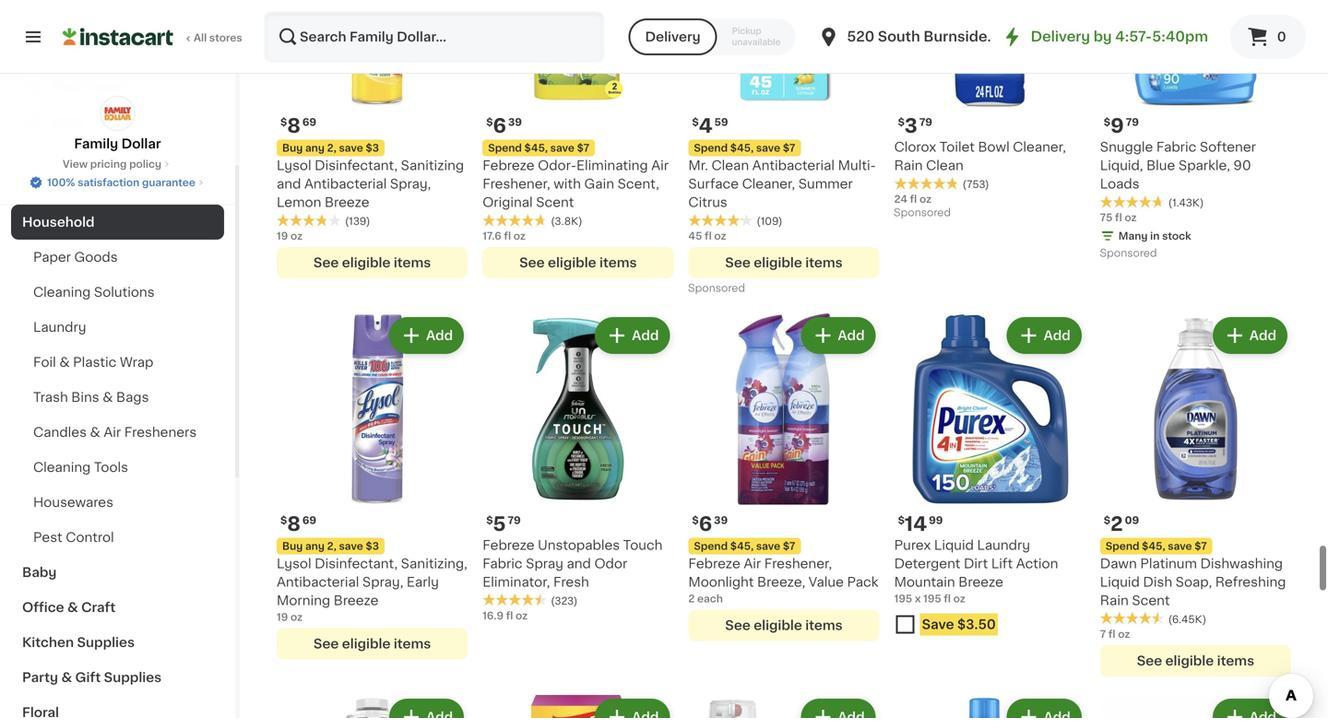 Task type: describe. For each thing, give the bounding box(es) containing it.
520
[[848, 30, 875, 43]]

fresheners
[[124, 426, 197, 439]]

see for lysol disinfectant, sanitizing and antibacterial spray, lemon breeze
[[314, 257, 339, 270]]

0 horizontal spatial air
[[104, 426, 121, 439]]

$45, for febreze air freshener, moonlight breeze, value pack
[[731, 542, 754, 552]]

breeze inside purex liquid laundry detergent dirt lift action mountain breeze 195 x 195 fl oz
[[959, 576, 1004, 589]]

see eligible items for lysol disinfectant, sanitizing and antibacterial spray, lemon breeze
[[314, 257, 431, 270]]

spend for mr. clean antibacterial multi- surface cleaner, summer citrus
[[694, 143, 728, 153]]

14
[[905, 515, 928, 534]]

16.9 fl oz
[[483, 611, 528, 621]]

69 for lysol disinfectant, sanitizing and antibacterial spray, lemon breeze
[[303, 117, 317, 127]]

19 oz
[[277, 231, 303, 241]]

dish
[[1144, 576, 1173, 589]]

toilet
[[940, 141, 975, 154]]

cleaner, inside clorox toilet bowl cleaner, rain clean
[[1014, 141, 1067, 154]]

gain
[[585, 178, 615, 191]]

see eligible items button for febreze air freshener, moonlight breeze, value pack
[[689, 610, 880, 642]]

items for mr. clean antibacterial multi- surface cleaner, summer citrus
[[806, 257, 843, 270]]

burnside
[[924, 30, 988, 43]]

$3 for lysol disinfectant, sanitizing and antibacterial spray, lemon breeze
[[366, 143, 379, 153]]

laundry inside 'link'
[[33, 321, 86, 334]]

wrap
[[120, 356, 154, 369]]

service type group
[[629, 18, 796, 55]]

clean inside clorox toilet bowl cleaner, rain clean
[[927, 159, 964, 172]]

snuggle
[[1101, 141, 1154, 154]]

laundry inside purex liquid laundry detergent dirt lift action mountain breeze 195 x 195 fl oz
[[978, 539, 1031, 552]]

$45, for mr. clean antibacterial multi- surface cleaner, summer citrus
[[731, 143, 754, 153]]

& for air
[[90, 426, 100, 439]]

product group containing 5
[[483, 314, 674, 624]]

softener
[[1201, 141, 1257, 154]]

febreze odor-eliminating air freshener, with gain scent, original scent
[[483, 159, 669, 209]]

lysol for and
[[277, 159, 312, 172]]

79 for 5
[[508, 516, 521, 526]]

spend for febreze odor-eliminating air freshener, with gain scent, original scent
[[488, 143, 522, 153]]

again
[[93, 78, 130, 91]]

(109)
[[757, 217, 783, 227]]

dawn
[[1101, 558, 1138, 571]]

antibacterial inside mr. clean antibacterial multi- surface cleaner, summer citrus
[[753, 159, 835, 172]]

$ inside $ 9 79
[[1105, 117, 1111, 127]]

$ inside $ 5 79
[[487, 516, 493, 526]]

see eligible items for dawn platinum dishwashing liquid dish soap, refreshing rain scent
[[1138, 655, 1255, 668]]

39 for febreze odor-eliminating air freshener, with gain scent, original scent
[[508, 117, 522, 127]]

platinum
[[1141, 558, 1198, 571]]

holiday essentials link
[[11, 170, 224, 205]]

fl for scent,
[[504, 231, 511, 241]]

paper goods link
[[11, 240, 224, 275]]

1 195 from the left
[[895, 594, 913, 604]]

(6.45k)
[[1169, 615, 1207, 625]]

see eligible items button for lysol disinfectant, sanitizing, antibacterial spray, early morning breeze
[[277, 629, 468, 660]]

save for febreze air freshener, moonlight breeze, value pack
[[757, 542, 781, 552]]

antibacterial inside "lysol disinfectant, sanitizing and antibacterial spray, lemon breeze"
[[305, 178, 387, 191]]

scent inside dawn platinum dishwashing liquid dish soap, refreshing rain scent
[[1133, 595, 1171, 608]]

party & gift supplies
[[22, 672, 162, 685]]

delivery by 4:57-5:40pm link
[[1002, 26, 1209, 48]]

party & gift supplies link
[[11, 661, 224, 696]]

spray
[[526, 558, 564, 571]]

cleaning for cleaning tools
[[33, 461, 91, 474]]

(3.8k)
[[551, 217, 583, 227]]

$7 for febreze odor-eliminating air freshener, with gain scent, original scent
[[577, 143, 590, 153]]

0 vertical spatial supplies
[[77, 637, 135, 650]]

6 for febreze air freshener, moonlight breeze, value pack
[[699, 515, 713, 534]]

99
[[929, 516, 944, 526]]

items for lysol disinfectant, sanitizing and antibacterial spray, lemon breeze
[[394, 257, 431, 270]]

see eligible items for febreze odor-eliminating air freshener, with gain scent, original scent
[[520, 257, 637, 270]]

snuggle fabric softener liquid, blue sparkle,  90 loads
[[1101, 141, 1257, 191]]

lysol for antibacterial
[[277, 558, 312, 571]]

product group containing 4
[[689, 0, 880, 299]]

items for febreze odor-eliminating air freshener, with gain scent, original scent
[[600, 257, 637, 270]]

0 button
[[1231, 15, 1307, 59]]

see for lysol disinfectant, sanitizing, antibacterial spray, early morning breeze
[[314, 638, 339, 651]]

& for craft
[[67, 602, 78, 615]]

8 for lysol disinfectant, sanitizing and antibacterial spray, lemon breeze
[[287, 116, 301, 136]]

breeze for sanitizing,
[[334, 595, 379, 608]]

kitchen supplies link
[[11, 626, 224, 661]]

citrus
[[689, 196, 728, 209]]

see for mr. clean antibacterial multi- surface cleaner, summer citrus
[[726, 257, 751, 270]]

solutions
[[94, 286, 155, 299]]

cleaning for cleaning solutions
[[33, 286, 91, 299]]

$7 for febreze air freshener, moonlight breeze, value pack
[[783, 542, 796, 552]]

morning
[[277, 595, 331, 608]]

$ 9 79
[[1105, 116, 1140, 136]]

see for febreze air freshener, moonlight breeze, value pack
[[726, 620, 751, 632]]

stores
[[209, 33, 242, 43]]

pricing
[[90, 159, 127, 169]]

1 vertical spatial supplies
[[104, 672, 162, 685]]

save up lysol disinfectant, sanitizing, antibacterial spray, early morning breeze 19 oz
[[339, 542, 363, 552]]

buy for lysol disinfectant, sanitizing and antibacterial spray, lemon breeze
[[282, 143, 303, 153]]

delivery button
[[629, 18, 718, 55]]

south
[[879, 30, 921, 43]]

oz inside lysol disinfectant, sanitizing, antibacterial spray, early morning breeze 19 oz
[[291, 613, 303, 623]]

see eligible items for febreze air freshener, moonlight breeze, value pack
[[726, 620, 843, 632]]

(139)
[[345, 217, 370, 227]]

antibacterial inside lysol disinfectant, sanitizing, antibacterial spray, early morning breeze 19 oz
[[277, 576, 359, 589]]

clean inside mr. clean antibacterial multi- surface cleaner, summer citrus
[[712, 159, 750, 172]]

2 195 from the left
[[924, 594, 942, 604]]

520 south burnside avenue button
[[818, 11, 1045, 63]]

lysol disinfectant, sanitizing and antibacterial spray, lemon breeze
[[277, 159, 464, 209]]

trash bins & bags
[[33, 391, 149, 404]]

see for dawn platinum dishwashing liquid dish soap, refreshing rain scent
[[1138, 655, 1163, 668]]

scent,
[[618, 178, 660, 191]]

1 horizontal spatial 2
[[1111, 515, 1124, 534]]

0 vertical spatial buy
[[52, 78, 78, 91]]

90
[[1234, 159, 1252, 172]]

delivery for delivery by 4:57-5:40pm
[[1031, 30, 1091, 43]]

loads
[[1101, 178, 1140, 191]]

$3 for lysol disinfectant, sanitizing, antibacterial spray, early morning breeze
[[366, 542, 379, 552]]

candles & air fresheners
[[33, 426, 197, 439]]

cleaner, inside mr. clean antibacterial multi- surface cleaner, summer citrus
[[743, 178, 796, 191]]

add button for 2
[[1215, 319, 1287, 353]]

sponsored badge image for 9
[[1101, 249, 1157, 259]]

4:57-
[[1116, 30, 1153, 43]]

see eligible items for mr. clean antibacterial multi- surface cleaner, summer citrus
[[726, 257, 843, 270]]

buy any 2, save $3 for lysol disinfectant, sanitizing and antibacterial spray, lemon breeze
[[282, 143, 379, 153]]

sanitizing
[[401, 159, 464, 172]]

febreze inside febreze air freshener, moonlight breeze, value pack 2 each
[[689, 558, 741, 571]]

oz for mr. clean antibacterial multi- surface cleaner, summer citrus
[[715, 231, 727, 241]]

& for plastic
[[59, 356, 70, 369]]

see eligible items button for mr. clean antibacterial multi- surface cleaner, summer citrus
[[689, 247, 880, 279]]

dishwashing
[[1201, 558, 1284, 571]]

save $3.50
[[923, 619, 997, 632]]

spend $45, save $7 for mr. clean antibacterial multi- surface cleaner, summer citrus
[[694, 143, 796, 153]]

air inside febreze air freshener, moonlight breeze, value pack 2 each
[[744, 558, 762, 571]]

eligible for dawn platinum dishwashing liquid dish soap, refreshing rain scent
[[1166, 655, 1215, 668]]

eligible for febreze odor-eliminating air freshener, with gain scent, original scent
[[548, 257, 597, 270]]

$ inside $ 3 79
[[899, 117, 905, 127]]

$ up moonlight
[[693, 516, 699, 526]]

(1.43k)
[[1169, 198, 1205, 208]]

save for mr. clean antibacterial multi- surface cleaner, summer citrus
[[757, 143, 781, 153]]

paper goods
[[33, 251, 118, 264]]

fl for loads
[[1116, 213, 1123, 223]]

liquid,
[[1101, 159, 1144, 172]]

oz down lemon
[[291, 231, 303, 241]]

add for 2
[[1250, 330, 1277, 343]]

detergent
[[895, 558, 961, 571]]

cleaning tools
[[33, 461, 128, 474]]

pest control
[[33, 532, 114, 545]]

24 fl oz
[[895, 194, 932, 205]]

2 add from the left
[[632, 330, 659, 343]]

lift
[[992, 558, 1014, 571]]

by
[[1094, 30, 1113, 43]]

household link
[[11, 205, 224, 240]]

0
[[1278, 30, 1287, 43]]

$ up lemon
[[281, 117, 287, 127]]

$ 14 99
[[899, 515, 944, 534]]

original
[[483, 196, 533, 209]]

spend $45, save $7 for febreze air freshener, moonlight breeze, value pack
[[694, 542, 796, 552]]

pest control link
[[11, 521, 224, 556]]

gift
[[75, 672, 101, 685]]

bags
[[116, 391, 149, 404]]

holiday essentials
[[22, 181, 145, 194]]

oz inside purex liquid laundry detergent dirt lift action mountain breeze 195 x 195 fl oz
[[954, 594, 966, 604]]

eligible for febreze air freshener, moonlight breeze, value pack
[[754, 620, 803, 632]]

mountain
[[895, 576, 956, 589]]

and inside febreze unstopables touch fabric spray and odor eliminator, fresh
[[567, 558, 591, 571]]

any for lysol disinfectant, sanitizing and antibacterial spray, lemon breeze
[[305, 143, 325, 153]]

plastic
[[73, 356, 117, 369]]

many in stock
[[1119, 231, 1192, 241]]

pack
[[848, 576, 879, 589]]

see eligible items button for dawn platinum dishwashing liquid dish soap, refreshing rain scent
[[1101, 646, 1292, 677]]

7 fl oz
[[1101, 630, 1131, 640]]

rain inside clorox toilet bowl cleaner, rain clean
[[895, 159, 923, 172]]

save up "lysol disinfectant, sanitizing and antibacterial spray, lemon breeze"
[[339, 143, 363, 153]]

$ 6 39 for febreze air freshener, moonlight breeze, value pack
[[693, 515, 728, 534]]

liquid inside purex liquid laundry detergent dirt lift action mountain breeze 195 x 195 fl oz
[[935, 539, 975, 552]]

$ 4 59
[[693, 116, 729, 136]]

product group containing 3
[[895, 0, 1086, 223]]

freshener, inside febreze air freshener, moonlight breeze, value pack 2 each
[[765, 558, 833, 571]]

$ 8 69 for lysol disinfectant, sanitizing and antibacterial spray, lemon breeze
[[281, 116, 317, 136]]

family dollar link
[[74, 96, 161, 153]]

fl inside purex liquid laundry detergent dirt lift action mountain breeze 195 x 195 fl oz
[[944, 594, 952, 604]]

$ up original
[[487, 117, 493, 127]]

candles & air fresheners link
[[11, 415, 224, 450]]

Search field
[[266, 13, 603, 61]]

75
[[1101, 213, 1113, 223]]

$ inside $ 2 09
[[1105, 516, 1111, 526]]

product group containing 14
[[895, 314, 1086, 644]]

oz for snuggle fabric softener liquid, blue sparkle,  90 loads
[[1125, 213, 1137, 223]]

lemon
[[277, 196, 322, 209]]



Task type: locate. For each thing, give the bounding box(es) containing it.
1 buy any 2, save $3 from the top
[[282, 143, 379, 153]]

see down 17.6 fl oz
[[520, 257, 545, 270]]

4
[[699, 116, 713, 136]]

1 vertical spatial liquid
[[1101, 576, 1141, 589]]

2 69 from the top
[[303, 516, 317, 526]]

0 vertical spatial $ 6 39
[[487, 116, 522, 136]]

spend $45, save $7 for dawn platinum dishwashing liquid dish soap, refreshing rain scent
[[1106, 542, 1208, 552]]

spend
[[694, 143, 728, 153], [488, 143, 522, 153], [694, 542, 728, 552], [1106, 542, 1140, 552]]

1 cleaning from the top
[[33, 286, 91, 299]]

1 19 from the top
[[277, 231, 288, 241]]

0 horizontal spatial 6
[[493, 116, 507, 136]]

rain up 7 fl oz
[[1101, 595, 1129, 608]]

1 clean from the left
[[712, 159, 750, 172]]

febreze
[[483, 159, 535, 172], [483, 539, 535, 552], [689, 558, 741, 571]]

1 horizontal spatial 39
[[714, 516, 728, 526]]

lysol inside lysol disinfectant, sanitizing, antibacterial spray, early morning breeze 19 oz
[[277, 558, 312, 571]]

breeze up (139)
[[325, 196, 370, 209]]

1 horizontal spatial 79
[[920, 117, 933, 127]]

disinfectant, inside "lysol disinfectant, sanitizing and antibacterial spray, lemon breeze"
[[315, 159, 398, 172]]

2 horizontal spatial 79
[[1127, 117, 1140, 127]]

fl for citrus
[[705, 231, 712, 241]]

see eligible items button for lysol disinfectant, sanitizing and antibacterial spray, lemon breeze
[[277, 247, 468, 279]]

see for febreze odor-eliminating air freshener, with gain scent, original scent
[[520, 257, 545, 270]]

45 fl oz
[[689, 231, 727, 241]]

view
[[63, 159, 88, 169]]

buy
[[52, 78, 78, 91], [282, 143, 303, 153], [282, 542, 303, 552]]

any up lemon
[[305, 143, 325, 153]]

0 horizontal spatial $ 6 39
[[487, 116, 522, 136]]

$7 for mr. clean antibacterial multi- surface cleaner, summer citrus
[[783, 143, 796, 153]]

2 buy any 2, save $3 from the top
[[282, 542, 379, 552]]

0 vertical spatial antibacterial
[[753, 159, 835, 172]]

fl for eliminator,
[[506, 611, 513, 621]]

rain inside dawn platinum dishwashing liquid dish soap, refreshing rain scent
[[1101, 595, 1129, 608]]

sponsored badge image down '45 fl oz'
[[689, 284, 745, 295]]

3 add button from the left
[[803, 319, 875, 353]]

febreze inside febreze odor-eliminating air freshener, with gain scent, original scent
[[483, 159, 535, 172]]

see down moonlight
[[726, 620, 751, 632]]

2 any from the top
[[305, 542, 325, 552]]

febreze inside febreze unstopables touch fabric spray and odor eliminator, fresh
[[483, 539, 535, 552]]

$ 6 39 up moonlight
[[693, 515, 728, 534]]

save $3.50 button
[[895, 610, 1086, 644]]

spray, inside lysol disinfectant, sanitizing, antibacterial spray, early morning breeze 19 oz
[[363, 576, 404, 589]]

sponsored badge image
[[895, 208, 951, 219], [1101, 249, 1157, 259], [689, 284, 745, 295]]

any for lysol disinfectant, sanitizing, antibacterial spray, early morning breeze
[[305, 542, 325, 552]]

$ 8 69 up lemon
[[281, 116, 317, 136]]

antibacterial up (139)
[[305, 178, 387, 191]]

liquid up dirt at bottom
[[935, 539, 975, 552]]

tools
[[94, 461, 128, 474]]

sponsored badge image down 24 fl oz at the right top
[[895, 208, 951, 219]]

$ inside $ 4 59
[[693, 117, 699, 127]]

1 vertical spatial 2
[[689, 594, 695, 604]]

air up scent,
[[652, 159, 669, 172]]

0 vertical spatial laundry
[[33, 321, 86, 334]]

2 8 from the top
[[287, 515, 301, 534]]

see eligible items for lysol disinfectant, sanitizing, antibacterial spray, early morning breeze
[[314, 638, 431, 651]]

09
[[1126, 516, 1140, 526]]

2 $3 from the top
[[366, 542, 379, 552]]

1 vertical spatial 2,
[[327, 542, 337, 552]]

save for febreze odor-eliminating air freshener, with gain scent, original scent
[[551, 143, 575, 153]]

2, for lysol disinfectant, sanitizing, antibacterial spray, early morning breeze
[[327, 542, 337, 552]]

and
[[277, 178, 301, 191], [567, 558, 591, 571]]

purex
[[895, 539, 932, 552]]

spend for febreze air freshener, moonlight breeze, value pack
[[694, 542, 728, 552]]

8 up "morning"
[[287, 515, 301, 534]]

0 horizontal spatial fabric
[[483, 558, 523, 571]]

0 vertical spatial 6
[[493, 116, 507, 136]]

1 vertical spatial rain
[[1101, 595, 1129, 608]]

items down summer
[[806, 257, 843, 270]]

4 add button from the left
[[1009, 319, 1081, 353]]

2 disinfectant, from the top
[[315, 558, 398, 571]]

clean down toilet
[[927, 159, 964, 172]]

fabric inside febreze unstopables touch fabric spray and odor eliminator, fresh
[[483, 558, 523, 571]]

1 horizontal spatial laundry
[[978, 539, 1031, 552]]

39 up original
[[508, 117, 522, 127]]

air inside febreze odor-eliminating air freshener, with gain scent, original scent
[[652, 159, 669, 172]]

1 vertical spatial antibacterial
[[305, 178, 387, 191]]

1 69 from the top
[[303, 117, 317, 127]]

breeze down dirt at bottom
[[959, 576, 1004, 589]]

& for gift
[[61, 672, 72, 685]]

6 for febreze odor-eliminating air freshener, with gain scent, original scent
[[493, 116, 507, 136]]

0 vertical spatial 2
[[1111, 515, 1124, 534]]

spend $45, save $7 up moonlight
[[694, 542, 796, 552]]

1 horizontal spatial liquid
[[1101, 576, 1141, 589]]

1 vertical spatial sponsored badge image
[[1101, 249, 1157, 259]]

save
[[339, 143, 363, 153], [757, 143, 781, 153], [551, 143, 575, 153], [339, 542, 363, 552], [757, 542, 781, 552], [1169, 542, 1193, 552]]

1 vertical spatial freshener,
[[765, 558, 833, 571]]

all stores
[[194, 33, 242, 43]]

fabric inside "snuggle fabric softener liquid, blue sparkle,  90 loads"
[[1157, 141, 1197, 154]]

office & craft link
[[11, 591, 224, 626]]

$ 6 39 up original
[[487, 116, 522, 136]]

spend up dawn
[[1106, 542, 1140, 552]]

1 horizontal spatial 6
[[699, 515, 713, 534]]

cleaner, up (109)
[[743, 178, 796, 191]]

39 up moonlight
[[714, 516, 728, 526]]

it
[[81, 78, 90, 91]]

1 vertical spatial cleaner,
[[743, 178, 796, 191]]

1 vertical spatial 6
[[699, 515, 713, 534]]

see eligible items button down lysol disinfectant, sanitizing, antibacterial spray, early morning breeze 19 oz
[[277, 629, 468, 660]]

lysol inside "lysol disinfectant, sanitizing and antibacterial spray, lemon breeze"
[[277, 159, 312, 172]]

office & craft
[[22, 602, 116, 615]]

1 vertical spatial 8
[[287, 515, 301, 534]]

trash bins & bags link
[[11, 380, 224, 415]]

1 vertical spatial buy any 2, save $3
[[282, 542, 379, 552]]

1 vertical spatial $ 6 39
[[693, 515, 728, 534]]

79 for 9
[[1127, 117, 1140, 127]]

$45, up moonlight
[[731, 542, 754, 552]]

1 vertical spatial air
[[104, 426, 121, 439]]

many
[[1119, 231, 1149, 241]]

disinfectant, for spray,
[[315, 558, 398, 571]]

75 fl oz
[[1101, 213, 1137, 223]]

save
[[923, 619, 955, 632]]

oz right 17.6
[[514, 231, 526, 241]]

&
[[59, 356, 70, 369], [103, 391, 113, 404], [90, 426, 100, 439], [67, 602, 78, 615], [61, 672, 72, 685]]

bins
[[71, 391, 99, 404]]

2, up "lysol disinfectant, sanitizing and antibacterial spray, lemon breeze"
[[327, 143, 337, 153]]

$ up snuggle
[[1105, 117, 1111, 127]]

buy for lysol disinfectant, sanitizing, antibacterial spray, early morning breeze
[[282, 542, 303, 552]]

product group containing 2
[[1101, 314, 1292, 677]]

1 vertical spatial 69
[[303, 516, 317, 526]]

2 vertical spatial febreze
[[689, 558, 741, 571]]

1 horizontal spatial rain
[[1101, 595, 1129, 608]]

0 horizontal spatial freshener,
[[483, 178, 551, 191]]

39 for febreze air freshener, moonlight breeze, value pack
[[714, 516, 728, 526]]

0 horizontal spatial and
[[277, 178, 301, 191]]

0 vertical spatial $3
[[366, 143, 379, 153]]

0 vertical spatial buy any 2, save $3
[[282, 143, 379, 153]]

1 vertical spatial lysol
[[277, 558, 312, 571]]

febreze unstopables touch fabric spray and odor eliminator, fresh
[[483, 539, 663, 589]]

8 for lysol disinfectant, sanitizing, antibacterial spray, early morning breeze
[[287, 515, 301, 534]]

0 vertical spatial disinfectant,
[[315, 159, 398, 172]]

24
[[895, 194, 908, 205]]

3 add from the left
[[838, 330, 865, 343]]

kitchen
[[22, 637, 74, 650]]

disinfectant, inside lysol disinfectant, sanitizing, antibacterial spray, early morning breeze 19 oz
[[315, 558, 398, 571]]

action
[[1017, 558, 1059, 571]]

fl right 16.9
[[506, 611, 513, 621]]

$7
[[783, 143, 796, 153], [577, 143, 590, 153], [783, 542, 796, 552], [1195, 542, 1208, 552]]

cleaning
[[33, 286, 91, 299], [33, 461, 91, 474]]

1 disinfectant, from the top
[[315, 159, 398, 172]]

delivery
[[1031, 30, 1091, 43], [646, 30, 701, 43]]

see eligible items button down (139)
[[277, 247, 468, 279]]

1 horizontal spatial cleaner,
[[1014, 141, 1067, 154]]

4 add from the left
[[1044, 330, 1071, 343]]

early
[[407, 576, 439, 589]]

$45,
[[731, 143, 754, 153], [525, 143, 548, 153], [731, 542, 754, 552], [1143, 542, 1166, 552]]

purex liquid laundry detergent dirt lift action mountain breeze 195 x 195 fl oz
[[895, 539, 1059, 604]]

cleaning solutions link
[[11, 275, 224, 310]]

cleaning down paper
[[33, 286, 91, 299]]

$7 for dawn platinum dishwashing liquid dish soap, refreshing rain scent
[[1195, 542, 1208, 552]]

see eligible items button for febreze odor-eliminating air freshener, with gain scent, original scent
[[483, 247, 674, 279]]

0 horizontal spatial rain
[[895, 159, 923, 172]]

eliminating
[[577, 159, 648, 172]]

100% satisfaction guarantee
[[47, 178, 196, 188]]

see eligible items down (109)
[[726, 257, 843, 270]]

control
[[66, 532, 114, 545]]

holiday
[[22, 181, 74, 194]]

items for lysol disinfectant, sanitizing, antibacterial spray, early morning breeze
[[394, 638, 431, 651]]

$ up "morning"
[[281, 516, 287, 526]]

febreze up original
[[483, 159, 535, 172]]

0 vertical spatial 8
[[287, 116, 301, 136]]

disinfectant, for antibacterial
[[315, 159, 398, 172]]

1 vertical spatial 39
[[714, 516, 728, 526]]

kitchen supplies
[[22, 637, 135, 650]]

0 vertical spatial and
[[277, 178, 301, 191]]

oz for dawn platinum dishwashing liquid dish soap, refreshing rain scent
[[1119, 630, 1131, 640]]

odor-
[[538, 159, 577, 172]]

0 vertical spatial 2,
[[327, 143, 337, 153]]

febreze down $ 5 79
[[483, 539, 535, 552]]

foil & plastic wrap link
[[11, 345, 224, 380]]

fl for rain
[[1109, 630, 1116, 640]]

and down unstopables
[[567, 558, 591, 571]]

freshener, up original
[[483, 178, 551, 191]]

breeze for sanitizing
[[325, 196, 370, 209]]

1 horizontal spatial and
[[567, 558, 591, 571]]

79 right the "3"
[[920, 117, 933, 127]]

freshener,
[[483, 178, 551, 191], [765, 558, 833, 571]]

oz for febreze unstopables touch fabric spray and odor eliminator, fresh
[[516, 611, 528, 621]]

0 vertical spatial sponsored badge image
[[895, 208, 951, 219]]

79 inside $ 3 79
[[920, 117, 933, 127]]

& left gift
[[61, 672, 72, 685]]

dawn platinum dishwashing liquid dish soap, refreshing rain scent
[[1101, 558, 1287, 608]]

items down value
[[806, 620, 843, 632]]

eligible down breeze,
[[754, 620, 803, 632]]

5 add button from the left
[[1215, 319, 1287, 353]]

$ inside $ 14 99
[[899, 516, 905, 526]]

1 horizontal spatial air
[[652, 159, 669, 172]]

product group containing 9
[[1101, 0, 1292, 264]]

supplies
[[77, 637, 135, 650], [104, 672, 162, 685]]

breeze inside "lysol disinfectant, sanitizing and antibacterial spray, lemon breeze"
[[325, 196, 370, 209]]

1 horizontal spatial $ 6 39
[[693, 515, 728, 534]]

eligible for mr. clean antibacterial multi- surface cleaner, summer citrus
[[754, 257, 803, 270]]

1 8 from the top
[[287, 116, 301, 136]]

0 vertical spatial breeze
[[325, 196, 370, 209]]

2 vertical spatial breeze
[[334, 595, 379, 608]]

save up febreze air freshener, moonlight breeze, value pack 2 each
[[757, 542, 781, 552]]

avenue
[[991, 30, 1045, 43]]

eligible for lysol disinfectant, sanitizing and antibacterial spray, lemon breeze
[[342, 257, 391, 270]]

1 vertical spatial breeze
[[959, 576, 1004, 589]]

1 vertical spatial laundry
[[978, 539, 1031, 552]]

1 vertical spatial $ 8 69
[[281, 515, 317, 534]]

oz for clorox toilet bowl cleaner, rain clean
[[920, 194, 932, 205]]

add button for 6
[[803, 319, 875, 353]]

(753)
[[963, 180, 990, 190]]

79 inside $ 9 79
[[1127, 117, 1140, 127]]

see eligible items down (6.45k)
[[1138, 655, 1255, 668]]

2 2, from the top
[[327, 542, 337, 552]]

2 lysol from the top
[[277, 558, 312, 571]]

bowl
[[979, 141, 1010, 154]]

supplies down craft
[[77, 637, 135, 650]]

0 horizontal spatial laundry
[[33, 321, 86, 334]]

★★★★★
[[895, 177, 959, 190], [895, 177, 959, 190], [1101, 196, 1165, 208], [1101, 196, 1165, 208], [277, 214, 341, 227], [277, 214, 341, 227], [689, 214, 753, 227], [689, 214, 753, 227], [483, 214, 547, 227], [483, 214, 547, 227], [483, 594, 547, 607], [483, 594, 547, 607], [1101, 612, 1165, 625], [1101, 612, 1165, 625]]

2, for lysol disinfectant, sanitizing and antibacterial spray, lemon breeze
[[327, 143, 337, 153]]

see eligible items button down (6.45k)
[[1101, 646, 1292, 677]]

0 vertical spatial air
[[652, 159, 669, 172]]

520 south burnside avenue
[[848, 30, 1045, 43]]

0 vertical spatial febreze
[[483, 159, 535, 172]]

19 down lemon
[[277, 231, 288, 241]]

0 vertical spatial freshener,
[[483, 178, 551, 191]]

clorox
[[895, 141, 937, 154]]

100% satisfaction guarantee button
[[29, 172, 207, 190]]

sponsored badge image for 3
[[895, 208, 951, 219]]

freshener, inside febreze odor-eliminating air freshener, with gain scent, original scent
[[483, 178, 551, 191]]

2 add button from the left
[[597, 319, 669, 353]]

febreze air freshener, moonlight breeze, value pack 2 each
[[689, 558, 879, 604]]

spray, left "early"
[[363, 576, 404, 589]]

1 vertical spatial 19
[[277, 613, 288, 623]]

2, up lysol disinfectant, sanitizing, antibacterial spray, early morning breeze 19 oz
[[327, 542, 337, 552]]

febreze for spend $45, save $7
[[483, 159, 535, 172]]

spend up original
[[488, 143, 522, 153]]

buy left it
[[52, 78, 78, 91]]

see down dish
[[1138, 655, 1163, 668]]

& left craft
[[67, 602, 78, 615]]

$ 8 69 up "morning"
[[281, 515, 317, 534]]

2 horizontal spatial air
[[744, 558, 762, 571]]

spend up mr.
[[694, 143, 728, 153]]

laundry up "foil"
[[33, 321, 86, 334]]

oz for febreze odor-eliminating air freshener, with gain scent, original scent
[[514, 231, 526, 241]]

19 inside lysol disinfectant, sanitizing, antibacterial spray, early morning breeze 19 oz
[[277, 613, 288, 623]]

1 any from the top
[[305, 143, 325, 153]]

add
[[426, 330, 453, 343], [632, 330, 659, 343], [838, 330, 865, 343], [1044, 330, 1071, 343], [1250, 330, 1277, 343]]

1 horizontal spatial freshener,
[[765, 558, 833, 571]]

$ left 09
[[1105, 516, 1111, 526]]

2 horizontal spatial sponsored badge image
[[1101, 249, 1157, 259]]

$ up clorox
[[899, 117, 905, 127]]

lists link
[[11, 103, 224, 140]]

eligible down (6.45k)
[[1166, 655, 1215, 668]]

2 vertical spatial buy
[[282, 542, 303, 552]]

add button for 8
[[391, 319, 463, 353]]

2 inside febreze air freshener, moonlight breeze, value pack 2 each
[[689, 594, 695, 604]]

1 vertical spatial any
[[305, 542, 325, 552]]

family
[[74, 138, 118, 150]]

1 vertical spatial cleaning
[[33, 461, 91, 474]]

8
[[287, 116, 301, 136], [287, 515, 301, 534]]

1 horizontal spatial clean
[[927, 159, 964, 172]]

and inside "lysol disinfectant, sanitizing and antibacterial spray, lemon breeze"
[[277, 178, 301, 191]]

0 vertical spatial cleaning
[[33, 286, 91, 299]]

trash
[[33, 391, 68, 404]]

fl up save
[[944, 594, 952, 604]]

spend up moonlight
[[694, 542, 728, 552]]

1 add from the left
[[426, 330, 453, 343]]

0 vertical spatial rain
[[895, 159, 923, 172]]

eligible down (109)
[[754, 257, 803, 270]]

0 horizontal spatial clean
[[712, 159, 750, 172]]

1 horizontal spatial sponsored badge image
[[895, 208, 951, 219]]

69 for lysol disinfectant, sanitizing, antibacterial spray, early morning breeze
[[303, 516, 317, 526]]

$45, for dawn platinum dishwashing liquid dish soap, refreshing rain scent
[[1143, 542, 1166, 552]]

lysol
[[277, 159, 312, 172], [277, 558, 312, 571]]

spend $45, save $7 for febreze odor-eliminating air freshener, with gain scent, original scent
[[488, 143, 590, 153]]

0 vertical spatial liquid
[[935, 539, 975, 552]]

0 vertical spatial spray,
[[390, 178, 431, 191]]

oz right 7
[[1119, 630, 1131, 640]]

fabric
[[1157, 141, 1197, 154], [483, 558, 523, 571]]

eligible down (139)
[[342, 257, 391, 270]]

1 horizontal spatial scent
[[1133, 595, 1171, 608]]

2 vertical spatial sponsored badge image
[[689, 284, 745, 295]]

0 horizontal spatial 39
[[508, 117, 522, 127]]

fresh
[[554, 576, 590, 589]]

1 vertical spatial scent
[[1133, 595, 1171, 608]]

0 vertical spatial cleaner,
[[1014, 141, 1067, 154]]

$3
[[366, 143, 379, 153], [366, 542, 379, 552]]

0 vertical spatial 19
[[277, 231, 288, 241]]

0 horizontal spatial liquid
[[935, 539, 975, 552]]

1 vertical spatial and
[[567, 558, 591, 571]]

scent inside febreze odor-eliminating air freshener, with gain scent, original scent
[[536, 196, 574, 209]]

0 vertical spatial lysol
[[277, 159, 312, 172]]

eligible down lysol disinfectant, sanitizing, antibacterial spray, early morning breeze 19 oz
[[342, 638, 391, 651]]

2 vertical spatial antibacterial
[[277, 576, 359, 589]]

see down lemon
[[314, 257, 339, 270]]

$45, up odor- at the top left
[[525, 143, 548, 153]]

fl right 7
[[1109, 630, 1116, 640]]

liquid inside dawn platinum dishwashing liquid dish soap, refreshing rain scent
[[1101, 576, 1141, 589]]

79 right the 5
[[508, 516, 521, 526]]

oz right 24
[[920, 194, 932, 205]]

in
[[1151, 231, 1160, 241]]

items for dawn platinum dishwashing liquid dish soap, refreshing rain scent
[[1218, 655, 1255, 668]]

1 vertical spatial spray,
[[363, 576, 404, 589]]

$ 2 09
[[1105, 515, 1140, 534]]

1 horizontal spatial 195
[[924, 594, 942, 604]]

product group
[[277, 0, 468, 279], [483, 0, 674, 279], [689, 0, 880, 299], [895, 0, 1086, 223], [1101, 0, 1292, 264], [277, 314, 468, 660], [483, 314, 674, 624], [689, 314, 880, 642], [895, 314, 1086, 644], [1101, 314, 1292, 677], [277, 696, 468, 719], [483, 696, 674, 719], [689, 696, 880, 719], [895, 696, 1086, 719], [1101, 696, 1292, 719]]

0 vertical spatial 39
[[508, 117, 522, 127]]

save up mr. clean antibacterial multi- surface cleaner, summer citrus
[[757, 143, 781, 153]]

see down '45 fl oz'
[[726, 257, 751, 270]]

stock
[[1163, 231, 1192, 241]]

sparkle,
[[1179, 159, 1231, 172]]

febreze for 5
[[483, 539, 535, 552]]

lysol up "morning"
[[277, 558, 312, 571]]

oz up save $3.50
[[954, 594, 966, 604]]

$45, for febreze odor-eliminating air freshener, with gain scent, original scent
[[525, 143, 548, 153]]

breeze inside lysol disinfectant, sanitizing, antibacterial spray, early morning breeze 19 oz
[[334, 595, 379, 608]]

2 $ 8 69 from the top
[[281, 515, 317, 534]]

0 horizontal spatial 195
[[895, 594, 913, 604]]

baby link
[[11, 556, 224, 591]]

0 horizontal spatial 79
[[508, 516, 521, 526]]

instacart logo image
[[63, 26, 174, 48]]

1 vertical spatial disinfectant,
[[315, 558, 398, 571]]

buy any 2, save $3
[[282, 143, 379, 153], [282, 542, 379, 552]]

& inside "link"
[[67, 602, 78, 615]]

spray, inside "lysol disinfectant, sanitizing and antibacterial spray, lemon breeze"
[[390, 178, 431, 191]]

see down "morning"
[[314, 638, 339, 651]]

delivery inside button
[[646, 30, 701, 43]]

0 vertical spatial 69
[[303, 117, 317, 127]]

family dollar logo image
[[100, 96, 135, 131]]

2 cleaning from the top
[[33, 461, 91, 474]]

odor
[[595, 558, 628, 571]]

79 for 3
[[920, 117, 933, 127]]

0 vertical spatial any
[[305, 143, 325, 153]]

any
[[305, 143, 325, 153], [305, 542, 325, 552]]

see eligible items button down (109)
[[689, 247, 880, 279]]

see eligible items button down (3.8k)
[[483, 247, 674, 279]]

2 clean from the left
[[927, 159, 964, 172]]

sanitizing,
[[401, 558, 468, 571]]

oz up many
[[1125, 213, 1137, 223]]

1 2, from the top
[[327, 143, 337, 153]]

cleaner, right bowl
[[1014, 141, 1067, 154]]

None search field
[[264, 11, 605, 63]]

breeze,
[[758, 576, 806, 589]]

antibacterial
[[753, 159, 835, 172], [305, 178, 387, 191], [277, 576, 359, 589]]

disinfectant, up "morning"
[[315, 558, 398, 571]]

party
[[22, 672, 58, 685]]

1 vertical spatial buy
[[282, 143, 303, 153]]

45
[[689, 231, 703, 241]]

fl right 17.6
[[504, 231, 511, 241]]

19 down "morning"
[[277, 613, 288, 623]]

2 left each
[[689, 594, 695, 604]]

eligible down (3.8k)
[[548, 257, 597, 270]]

$7 up eliminating
[[577, 143, 590, 153]]

save for dawn platinum dishwashing liquid dish soap, refreshing rain scent
[[1169, 542, 1193, 552]]

& right bins
[[103, 391, 113, 404]]

0 horizontal spatial sponsored badge image
[[689, 284, 745, 295]]

1 $3 from the top
[[366, 143, 379, 153]]

2 vertical spatial air
[[744, 558, 762, 571]]

with
[[554, 178, 581, 191]]

buy up lemon
[[282, 143, 303, 153]]

5 add from the left
[[1250, 330, 1277, 343]]

delivery for delivery
[[646, 30, 701, 43]]

1 $ 8 69 from the top
[[281, 116, 317, 136]]

7
[[1101, 630, 1107, 640]]

1 horizontal spatial fabric
[[1157, 141, 1197, 154]]

items for febreze air freshener, moonlight breeze, value pack
[[806, 620, 843, 632]]

see eligible items button down breeze,
[[689, 610, 880, 642]]

$3 up lysol disinfectant, sanitizing, antibacterial spray, early morning breeze 19 oz
[[366, 542, 379, 552]]

foil & plastic wrap
[[33, 356, 154, 369]]

9
[[1111, 116, 1125, 136]]

1 vertical spatial febreze
[[483, 539, 535, 552]]

1 add button from the left
[[391, 319, 463, 353]]

eligible for lysol disinfectant, sanitizing, antibacterial spray, early morning breeze
[[342, 638, 391, 651]]

see eligible items
[[314, 257, 431, 270], [726, 257, 843, 270], [520, 257, 637, 270], [726, 620, 843, 632], [314, 638, 431, 651], [1138, 655, 1255, 668]]

6
[[493, 116, 507, 136], [699, 515, 713, 534]]

moonlight
[[689, 576, 754, 589]]

febreze up moonlight
[[689, 558, 741, 571]]

0 horizontal spatial scent
[[536, 196, 574, 209]]

oz right 45
[[715, 231, 727, 241]]

each
[[698, 594, 723, 604]]

and up lemon
[[277, 178, 301, 191]]

$3 up "lysol disinfectant, sanitizing and antibacterial spray, lemon breeze"
[[366, 143, 379, 153]]

1 vertical spatial fabric
[[483, 558, 523, 571]]

1 lysol from the top
[[277, 159, 312, 172]]

scent down dish
[[1133, 595, 1171, 608]]

69 up lemon
[[303, 117, 317, 127]]

spend for dawn platinum dishwashing liquid dish soap, refreshing rain scent
[[1106, 542, 1140, 552]]

79 inside $ 5 79
[[508, 516, 521, 526]]

1 horizontal spatial delivery
[[1031, 30, 1091, 43]]

fl right '75' at right
[[1116, 213, 1123, 223]]

add for 6
[[838, 330, 865, 343]]

foil
[[33, 356, 56, 369]]

buy any 2, save $3 for lysol disinfectant, sanitizing, antibacterial spray, early morning breeze
[[282, 542, 379, 552]]

disinfectant,
[[315, 159, 398, 172], [315, 558, 398, 571]]

2 19 from the top
[[277, 613, 288, 623]]

see eligible items down (3.8k)
[[520, 257, 637, 270]]

0 vertical spatial fabric
[[1157, 141, 1197, 154]]

$ 8 69 for lysol disinfectant, sanitizing, antibacterial spray, early morning breeze
[[281, 515, 317, 534]]

delivery by 4:57-5:40pm
[[1031, 30, 1209, 43]]

fl right 24
[[911, 194, 918, 205]]

buy any 2, save $3 up lysol disinfectant, sanitizing, antibacterial spray, early morning breeze 19 oz
[[282, 542, 379, 552]]

0 horizontal spatial cleaner,
[[743, 178, 796, 191]]

all stores link
[[63, 11, 244, 63]]

$ 6 39 for febreze odor-eliminating air freshener, with gain scent, original scent
[[487, 116, 522, 136]]



Task type: vqa. For each thing, say whether or not it's contained in the screenshot.
EBT button
no



